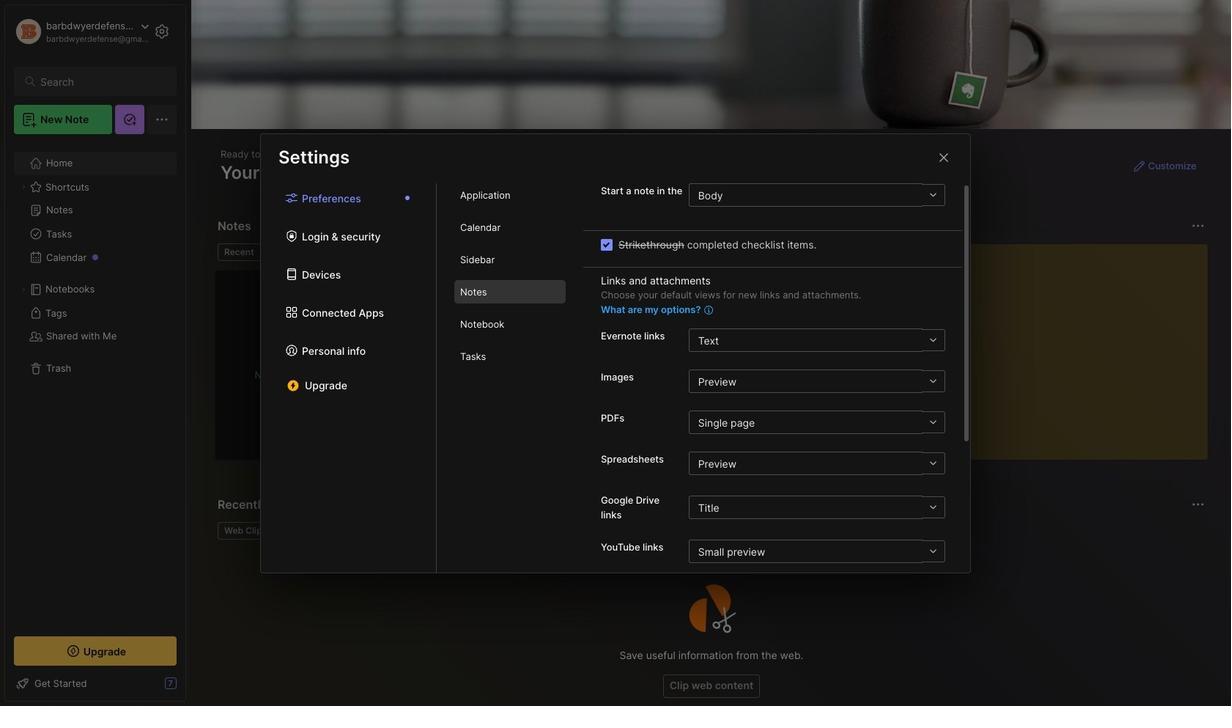 Task type: vqa. For each thing, say whether or not it's contained in the screenshot.
With
no



Task type: locate. For each thing, give the bounding box(es) containing it.
tree
[[5, 143, 186, 623]]

Select30 checkbox
[[601, 239, 613, 250]]

expand notebooks image
[[19, 285, 28, 294]]

Choose default view option for Evernote links field
[[689, 328, 946, 352]]

Choose default view option for YouTube links field
[[689, 540, 946, 563]]

tab list
[[261, 183, 437, 572], [437, 183, 584, 572], [218, 243, 866, 261]]

None search field
[[40, 73, 164, 90]]

tree inside main "element"
[[5, 143, 186, 623]]

tab
[[455, 183, 566, 207], [455, 216, 566, 239], [218, 243, 261, 261], [267, 243, 326, 261], [455, 248, 566, 271], [455, 280, 566, 304], [455, 312, 566, 336], [455, 345, 566, 368], [218, 522, 274, 540]]



Task type: describe. For each thing, give the bounding box(es) containing it.
Start writing… text field
[[902, 244, 1208, 448]]

Choose default view option for Images field
[[689, 370, 946, 393]]

main element
[[0, 0, 191, 706]]

Choose default view option for PDFs field
[[689, 411, 946, 434]]

Search text field
[[40, 75, 164, 89]]

none search field inside main "element"
[[40, 73, 164, 90]]

settings image
[[153, 23, 171, 40]]

Choose default view option for Google Drive links field
[[689, 496, 946, 519]]

close image
[[936, 148, 953, 166]]

Choose default view option for Spreadsheets field
[[689, 452, 946, 475]]

Start a new note in the body or title. field
[[689, 183, 946, 207]]



